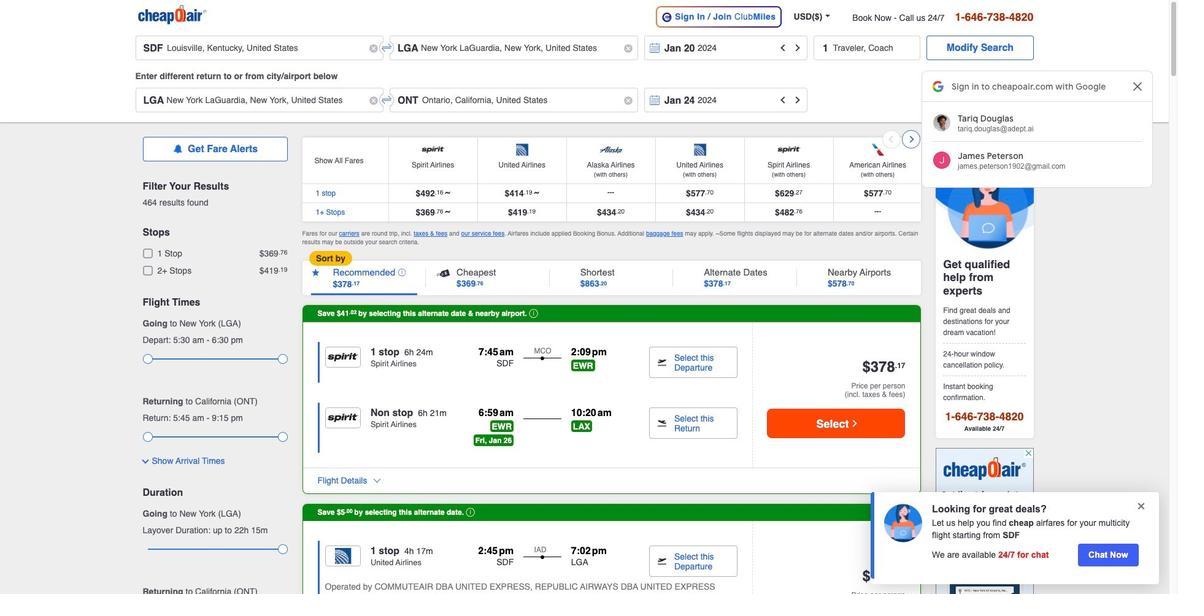 Task type: vqa. For each thing, say whether or not it's contained in the screenshot.
Speak to a travel expert Image
no



Task type: describe. For each thing, give the bounding box(es) containing it.
1 airlines - united airlines logo image from the left
[[509, 142, 536, 158]]

2 airlines - spirit airlines logo image from the left
[[776, 142, 803, 158]]

Where to? LGA - New York LaGuardia, New York, United States field
[[390, 36, 638, 60]]

duration element
[[143, 488, 288, 499]]

departure date text field for where to? ont - ontario, california, united states field at top
[[645, 88, 808, 112]]

spirit airlines non stop, travel time 6h 24m element
[[325, 347, 436, 378]]

1 airlines - spirit airlines logo image from the left
[[420, 142, 447, 158]]

clubmilelogo image
[[662, 12, 673, 23]]

stops filter element
[[143, 227, 288, 239]]

disclaimer: fly on different dates and from/to different airports than what you searched for. we are suggesting alternate date and nearby airport flights so that you can compare prices for different dates and airports and have more options to choose from. if you prefer not to see alternate date and nearby airport flights, you can hide these flights using filter options. image
[[527, 307, 540, 320]]

airlines - american airlines logo image
[[865, 142, 892, 158]]

united airlines image
[[325, 546, 361, 567]]

united airlines non stop, travel time 4h 17m element
[[325, 546, 436, 577]]

departure date: friday, january 26 at, 6:59am. depart from: newark liberty ewr element
[[461, 408, 514, 449]]

arrival date: friday, january 26 at, 10:20am. arrival to: los angeles lax element
[[572, 408, 625, 449]]

agent_icon image
[[885, 504, 923, 542]]

filter your results464results found element
[[143, 181, 288, 193]]

arrival date: saturday, january 20 at, 2:09pm. arrival to: newark liberty ewr element
[[572, 347, 625, 374]]

airlines - alaska airlines logo image
[[598, 142, 625, 158]]

cross_icon image
[[1136, 500, 1148, 513]]

traveler element
[[814, 36, 921, 60]]

departure date: saturday, january 20 at, 2:45pm. depart from: louisville sdf element
[[461, 546, 514, 568]]



Task type: locate. For each thing, give the bounding box(es) containing it.
Where to? ONT - Ontario, California, United States field
[[390, 88, 638, 112]]

disclaimer: fly on different dates and from/to different airports than what you searched for. we are suggesting alternate date and nearby airport flights so that you can compare prices for different dates and airports and have more options to choose from. if you prefer not to see alternate date and nearby airport flights, you can hide these flights using filter options. element
[[527, 307, 540, 320]]

advertisement element
[[936, 448, 1034, 594]]

departure date: saturday, january 20 at, 7:45am. depart from: louisville sdf element
[[461, 347, 514, 374]]

spirit airlines image inside spirit airlines non stop, travel time 6h 24m element
[[325, 347, 361, 368]]

Departure Date text field
[[645, 36, 808, 60], [645, 88, 808, 112]]

2 airlines - united airlines logo image from the left
[[687, 142, 714, 158]]

flight timesfilter element
[[143, 297, 288, 309]]

airlines - united airlines logo image
[[509, 142, 536, 158], [687, 142, 714, 158]]

spirit airlines image
[[325, 347, 361, 368], [325, 408, 361, 429]]

Where from? LGA - New York LaGuardia, New York, United States field
[[135, 88, 384, 112]]

Where from? SDF - Louisville, Kentucky, United States field
[[135, 36, 384, 60]]

arrival date: saturday, january 20 at, 7:02pm. arrival to: new york laguardia lga element
[[572, 546, 625, 568]]

0 horizontal spatial airlines - united airlines logo image
[[509, 142, 536, 158]]

0 horizontal spatial airlines - spirit airlines logo image
[[420, 142, 447, 158]]

airlines - spirit airlines logo image
[[420, 142, 447, 158], [776, 142, 803, 158]]

2 spirit airlines image from the top
[[325, 408, 361, 429]]

spirit airlines image inside spirit airlines non stop, travel time 6h 21m element
[[325, 408, 361, 429]]

spirit airlines image for spirit airlines non stop, travel time 6h 24m element
[[325, 347, 361, 368]]

0 vertical spatial spirit airlines image
[[325, 347, 361, 368]]

1 horizontal spatial airlines - united airlines logo image
[[687, 142, 714, 158]]

None button
[[927, 36, 1034, 60]]

1 spirit airlines image from the top
[[325, 347, 361, 368]]

spirit airlines non stop, travel time 6h 21m element
[[325, 408, 447, 448]]

stops filters-list element
[[143, 249, 288, 278]]

1 vertical spatial spirit airlines image
[[325, 408, 361, 429]]

returning to california (ont) element
[[143, 397, 288, 407]]

departure date text field for where to? lga - new york laguardia, new york, united states field
[[645, 36, 808, 60]]

0 vertical spatial departure date text field
[[645, 36, 808, 60]]

spirit airlines image for spirit airlines non stop, travel time 6h 21m element
[[325, 408, 361, 429]]

Selected 1 traveler with Coach Class field
[[814, 36, 921, 60]]

1 vertical spatial departure date text field
[[645, 88, 808, 112]]

going to new york (lga) element
[[143, 319, 288, 329]]

1 departure date text field from the top
[[645, 36, 808, 60]]

2 departure date text field from the top
[[645, 88, 808, 112]]

1 horizontal spatial airlines - spirit airlines logo image
[[776, 142, 803, 158]]



